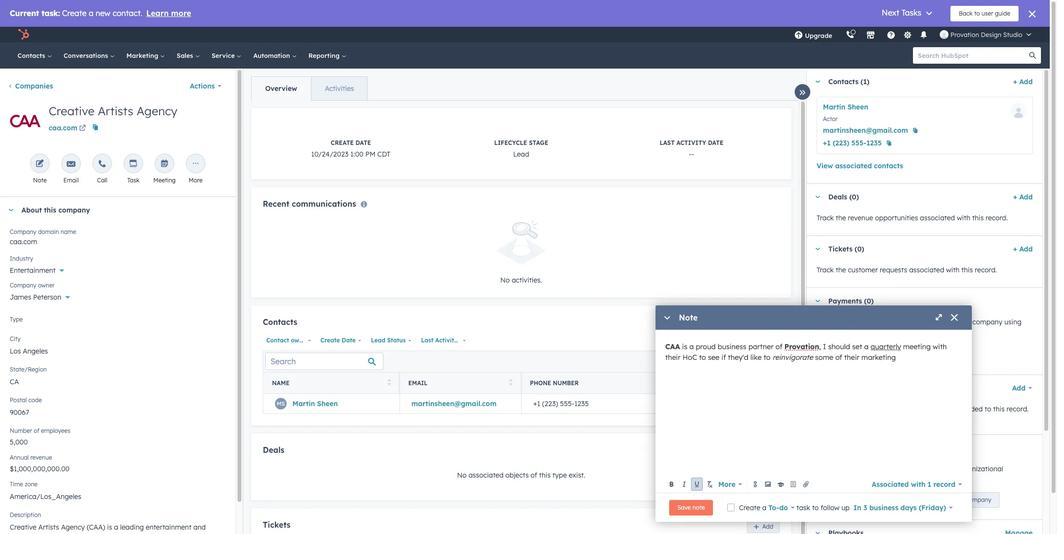 Task type: locate. For each thing, give the bounding box(es) containing it.
or right activities
[[944, 405, 951, 414]]

to up the agency.
[[918, 465, 925, 474]]

2 vertical spatial +
[[1013, 245, 1017, 254]]

1 vertical spatial provation
[[784, 342, 819, 351]]

create date
[[320, 337, 356, 344]]

contacts for contacts link
[[18, 52, 47, 59]]

associated down +1 (223) 555-1235 button
[[835, 162, 872, 170]]

or up add parent company
[[861, 465, 867, 474]]

3 + add from the top
[[1013, 245, 1033, 254]]

with inside collect and track payments associated with this company using hubspot payments.
[[944, 318, 957, 327]]

0 horizontal spatial payments
[[873, 318, 905, 327]]

City text field
[[10, 341, 226, 361]]

1235 up the view associated contacts link
[[866, 139, 882, 147]]

+1
[[823, 139, 831, 147], [533, 399, 540, 408]]

associated with 1 record
[[872, 480, 955, 489]]

payments inside collect and track payments associated with this company using hubspot payments.
[[873, 318, 905, 327]]

+1 (223) 555-1235 down phone number at the right
[[533, 399, 589, 408]]

parent
[[838, 465, 859, 474], [871, 496, 889, 504]]

add parent company button
[[850, 493, 924, 508]]

caret image left the 'deals (0)'
[[815, 196, 821, 198]]

activity for last activity date --
[[676, 139, 706, 146]]

the up the record
[[945, 465, 955, 474]]

actor
[[823, 115, 838, 123]]

james peterson image
[[940, 30, 949, 39]]

0 vertical spatial record.
[[986, 214, 1008, 222]]

0 vertical spatial martin
[[823, 103, 845, 111]]

contacts inside contacts link
[[18, 52, 47, 59]]

0 horizontal spatial creative
[[49, 104, 95, 118]]

0 vertical spatial 1235
[[866, 139, 882, 147]]

+ add button
[[1013, 76, 1033, 88], [1013, 191, 1033, 203], [1013, 243, 1033, 255]]

lifecycle
[[494, 139, 527, 146]]

1 vertical spatial no
[[457, 471, 467, 480]]

1 horizontal spatial creative
[[858, 476, 885, 485]]

caret image for deals (0)
[[815, 196, 821, 198]]

1 horizontal spatial martin sheen link
[[823, 103, 868, 111]]

press to sort. image
[[509, 379, 512, 386]]

child up associated
[[869, 465, 884, 474]]

parent inside button
[[871, 496, 889, 504]]

caret image left about
[[8, 209, 14, 211]]

revenue right the annual
[[30, 454, 52, 461]]

contacts for contacts (1)
[[828, 77, 858, 86]]

note down note image
[[33, 177, 47, 184]]

caret image inside the deals (0) dropdown button
[[815, 196, 821, 198]]

their down set
[[844, 353, 859, 362]]

link opens in a new window image
[[79, 123, 86, 135], [79, 125, 86, 132]]

menu containing provation design studio
[[787, 27, 1038, 42]]

1 horizontal spatial +1
[[823, 139, 831, 147]]

1 horizontal spatial martinsheen@gmail.com
[[823, 126, 908, 135]]

1 horizontal spatial caa.com
[[49, 124, 77, 132]]

press to sort. element
[[387, 379, 391, 388], [509, 379, 512, 388]]

lead inside lifecycle stage lead
[[513, 150, 529, 159]]

0 vertical spatial (223)
[[833, 139, 849, 147]]

caret image
[[815, 81, 821, 83], [815, 248, 821, 250], [815, 532, 821, 534]]

martin sheen
[[823, 103, 868, 111], [292, 399, 338, 408]]

this inside collect and track payments associated with this company using hubspot payments.
[[959, 318, 970, 327]]

1 horizontal spatial provation
[[950, 31, 979, 38]]

track up the 1
[[927, 465, 943, 474]]

search button
[[1024, 47, 1041, 64]]

0 vertical spatial sheen
[[848, 103, 868, 111]]

1 vertical spatial owner
[[291, 337, 309, 344]]

create left to-
[[739, 503, 760, 512]]

last inside the last activity date --
[[660, 139, 675, 146]]

caret image left the contacts (1)
[[815, 81, 821, 83]]

create up the 10/24/2023
[[331, 139, 354, 146]]

their down caa
[[665, 353, 681, 362]]

1 + add button from the top
[[1013, 76, 1033, 88]]

1 company from the top
[[10, 228, 36, 236]]

Annual revenue text field
[[10, 460, 226, 475]]

0 vertical spatial revenue
[[848, 214, 873, 222]]

tickets inside dropdown button
[[828, 245, 853, 254]]

0 vertical spatial lead
[[513, 150, 529, 159]]

up right set
[[912, 351, 919, 359]]

+ add
[[1013, 77, 1033, 86], [1013, 193, 1033, 201], [1013, 245, 1033, 254]]

0 horizontal spatial activity
[[435, 337, 458, 344]]

1 horizontal spatial business
[[869, 503, 898, 512]]

0 vertical spatial more
[[189, 177, 203, 184]]

1 vertical spatial create
[[320, 337, 340, 344]]

1 horizontal spatial up
[[912, 351, 919, 359]]

employees
[[41, 427, 70, 435]]

child
[[869, 465, 884, 474], [951, 496, 964, 504]]

track down 'tickets (0)'
[[817, 266, 834, 274]]

see the files attached to your activities or uploaded to this record.
[[817, 405, 1029, 414]]

note
[[33, 177, 47, 184], [679, 313, 698, 323]]

Description text field
[[10, 517, 226, 534]]

caret image for payments (0)
[[815, 300, 821, 302]]

parent right 3
[[871, 496, 889, 504]]

caa.com up email "icon"
[[49, 124, 77, 132]]

tickets for tickets (0)
[[828, 245, 853, 254]]

deals for deals
[[263, 445, 284, 455]]

2 + from the top
[[1013, 193, 1017, 201]]

lead left status
[[371, 337, 385, 344]]

annual revenue
[[10, 454, 52, 461]]

the right see
[[830, 405, 841, 414]]

with for requests
[[946, 266, 960, 274]]

company
[[58, 206, 90, 215], [972, 318, 1002, 327], [886, 465, 916, 474], [890, 496, 916, 504], [966, 496, 991, 504]]

email down email "icon"
[[63, 177, 79, 184]]

phone
[[530, 380, 551, 387]]

associated for requests
[[909, 266, 944, 274]]

(0) down view associated contacts
[[849, 193, 859, 201]]

deals for deals (0)
[[828, 193, 847, 201]]

no inside alert
[[500, 276, 510, 285]]

associated down tickets (0) dropdown button
[[909, 266, 944, 274]]

minimize dialog image
[[663, 314, 671, 322]]

track up the payments.
[[854, 318, 871, 327]]

1 vertical spatial lead
[[371, 337, 385, 344]]

caret image left 'tickets (0)'
[[815, 248, 821, 250]]

the down the 'deals (0)'
[[836, 214, 846, 222]]

Time zone text field
[[10, 487, 226, 506]]

martin sheen link down search search field at the bottom left
[[292, 399, 338, 408]]

a inside add a parent or child company to track the organizational structure for creative artists agency.
[[831, 465, 836, 474]]

associated down payments (0) dropdown button
[[907, 318, 942, 327]]

1 + from the top
[[1013, 77, 1017, 86]]

contacts inside dropdown button
[[828, 77, 858, 86]]

3 + from the top
[[1013, 245, 1017, 254]]

associated left objects
[[468, 471, 504, 480]]

meeting with their hoc to see if they'd like to
[[665, 342, 949, 362]]

with
[[957, 214, 970, 222], [946, 266, 960, 274], [944, 318, 957, 327], [933, 342, 947, 351], [911, 480, 925, 489]]

1 horizontal spatial martinsheen@gmail.com link
[[823, 125, 908, 136]]

provation inside popup button
[[950, 31, 979, 38]]

create inside create date 10/24/2023 1:00 pm cdt
[[331, 139, 354, 146]]

owner inside popup button
[[291, 337, 309, 344]]

1 vertical spatial (0)
[[855, 245, 864, 254]]

1 vertical spatial company
[[10, 282, 36, 289]]

0 vertical spatial business
[[718, 342, 746, 351]]

add
[[1019, 77, 1033, 86], [1019, 193, 1033, 201], [1019, 245, 1033, 254], [762, 320, 773, 327], [1012, 384, 1026, 393], [817, 465, 830, 474], [858, 496, 869, 504], [938, 496, 950, 504], [762, 523, 773, 530]]

to left your
[[888, 405, 895, 414]]

0 vertical spatial martin sheen link
[[823, 103, 868, 111]]

1 vertical spatial number
[[10, 427, 32, 435]]

0 vertical spatial deals
[[828, 193, 847, 201]]

caret image down task to follow up
[[815, 532, 821, 534]]

caret image
[[815, 196, 821, 198], [8, 209, 14, 211], [815, 300, 821, 302]]

2 vertical spatial + add
[[1013, 245, 1033, 254]]

1 vertical spatial +
[[1013, 193, 1017, 201]]

0 horizontal spatial note
[[33, 177, 47, 184]]

actions
[[190, 82, 215, 91]]

1 press to sort. element from the left
[[387, 379, 391, 388]]

martin down search search field at the bottom left
[[292, 399, 315, 408]]

number of employees
[[10, 427, 70, 435]]

1 horizontal spatial activity
[[676, 139, 706, 146]]

note right minimize dialog icon on the bottom right of page
[[679, 313, 698, 323]]

1 horizontal spatial child
[[951, 496, 964, 504]]

0 vertical spatial +
[[1013, 77, 1017, 86]]

lead down lifecycle
[[513, 150, 529, 159]]

owner up "peterson"
[[38, 282, 55, 289]]

with for payments
[[944, 318, 957, 327]]

provation right james peterson icon
[[950, 31, 979, 38]]

contacts left (1)
[[828, 77, 858, 86]]

task image
[[129, 160, 138, 169]]

contacts down hubspot link
[[18, 52, 47, 59]]

1 vertical spatial martinsheen@gmail.com link
[[411, 399, 496, 408]]

sheen down search search field at the bottom left
[[317, 399, 338, 408]]

company down about
[[10, 228, 36, 236]]

1 horizontal spatial lead
[[513, 150, 529, 159]]

0 vertical spatial track
[[854, 318, 871, 327]]

business up they'd at bottom right
[[718, 342, 746, 351]]

companies
[[15, 82, 53, 91]]

artists up add parent company
[[887, 476, 908, 485]]

+1 (223) 555-1235 up the view associated contacts link
[[823, 139, 882, 147]]

collect and track payments associated with this company using hubspot payments.
[[817, 318, 1022, 338]]

caret image up collect
[[815, 300, 821, 302]]

1 vertical spatial caret image
[[815, 248, 821, 250]]

they'd
[[728, 353, 748, 362]]

notifications image
[[919, 31, 928, 40]]

2 track from the top
[[817, 266, 834, 274]]

(0) up customer on the right
[[855, 245, 864, 254]]

press to sort. element for name
[[387, 379, 391, 388]]

james peterson button
[[10, 288, 226, 304]]

up left in
[[841, 503, 850, 512]]

service link
[[206, 42, 247, 69]]

3 caret image from the top
[[815, 532, 821, 534]]

(223) inside button
[[833, 139, 849, 147]]

-
[[689, 150, 692, 159], [692, 150, 694, 159]]

martin sheen down search search field at the bottom left
[[292, 399, 338, 408]]

last activity date --
[[660, 139, 723, 159]]

create up search search field at the bottom left
[[320, 337, 340, 344]]

navigation
[[251, 76, 368, 101]]

a right is
[[689, 342, 694, 351]]

1 add button from the top
[[747, 318, 780, 330]]

0 vertical spatial child
[[869, 465, 884, 474]]

0 horizontal spatial last
[[421, 337, 433, 344]]

hubspot image
[[18, 29, 29, 40]]

no for no activities.
[[500, 276, 510, 285]]

task
[[127, 177, 139, 184]]

hubspot link
[[12, 29, 36, 40]]

creative inside add a parent or child company to track the organizational structure for creative artists agency.
[[858, 476, 885, 485]]

1 vertical spatial record.
[[975, 266, 997, 274]]

1 vertical spatial martin sheen
[[292, 399, 338, 408]]

0 vertical spatial track
[[817, 214, 834, 222]]

business right 3
[[869, 503, 898, 512]]

the down 'tickets (0)'
[[836, 266, 846, 274]]

record. for track the customer requests associated with this record.
[[975, 266, 997, 274]]

email right press to sort. icon
[[408, 380, 428, 387]]

close dialog image
[[950, 314, 958, 322]]

do
[[779, 503, 788, 512]]

1 vertical spatial track
[[927, 465, 943, 474]]

activity inside popup button
[[435, 337, 458, 344]]

revenue down the 'deals (0)'
[[848, 214, 873, 222]]

0 vertical spatial martin sheen
[[823, 103, 868, 111]]

sheen
[[848, 103, 868, 111], [317, 399, 338, 408]]

overview
[[265, 84, 297, 93]]

company inside dropdown button
[[58, 206, 90, 215]]

actions button
[[183, 76, 228, 96]]

Postal code text field
[[10, 402, 226, 422]]

martin sheen link for martinsheen@gmail.com
[[292, 399, 338, 408]]

record.
[[986, 214, 1008, 222], [975, 266, 997, 274], [1007, 405, 1029, 414]]

add button down create a
[[747, 521, 780, 533]]

payments
[[873, 318, 905, 327], [921, 351, 948, 359]]

company for company domain name caa.com
[[10, 228, 36, 236]]

create date 10/24/2023 1:00 pm cdt
[[311, 139, 391, 159]]

(0)
[[849, 193, 859, 201], [855, 245, 864, 254], [864, 297, 874, 306]]

parent up for
[[838, 465, 859, 474]]

1235 inside button
[[866, 139, 882, 147]]

1 vertical spatial track
[[817, 266, 834, 274]]

1 caret image from the top
[[815, 81, 821, 83]]

2 + add from the top
[[1013, 193, 1033, 201]]

no activities. alert
[[263, 220, 780, 286]]

date inside create date 10/24/2023 1:00 pm cdt
[[356, 139, 371, 146]]

a up structure
[[831, 465, 836, 474]]

0 horizontal spatial no
[[457, 471, 467, 480]]

caret image inside payments (0) dropdown button
[[815, 300, 821, 302]]

contact owner
[[266, 337, 309, 344]]

their
[[665, 353, 681, 362], [844, 353, 859, 362]]

deals inside dropdown button
[[828, 193, 847, 201]]

1 horizontal spatial last
[[660, 139, 675, 146]]

caret image for contacts (1)
[[815, 81, 821, 83]]

press to sort. image
[[387, 379, 391, 386]]

1 vertical spatial martinsheen@gmail.com
[[411, 399, 496, 408]]

number up the annual
[[10, 427, 32, 435]]

1 vertical spatial 555-
[[560, 399, 574, 408]]

add button up partner
[[747, 318, 780, 330]]

associated inside collect and track payments associated with this company using hubspot payments.
[[907, 318, 942, 327]]

time zone
[[10, 481, 38, 488]]

caa.com up industry
[[10, 237, 37, 246]]

caret image inside about this company dropdown button
[[8, 209, 14, 211]]

or inside add a parent or child company to track the organizational structure for creative artists agency.
[[861, 465, 867, 474]]

0 horizontal spatial deals
[[263, 445, 284, 455]]

1 vertical spatial deals
[[263, 445, 284, 455]]

artists left agency
[[98, 104, 133, 118]]

0 horizontal spatial business
[[718, 342, 746, 351]]

sheen down (1)
[[848, 103, 868, 111]]

0 horizontal spatial tickets
[[263, 520, 290, 530]]

postal code
[[10, 397, 42, 404]]

settings image
[[903, 31, 912, 40]]

some
[[815, 353, 833, 362]]

caret image for tickets (0)
[[815, 248, 821, 250]]

0 horizontal spatial email
[[63, 177, 79, 184]]

create for create date
[[320, 337, 340, 344]]

+ add for track the customer requests associated with this record.
[[1013, 245, 1033, 254]]

555- up view associated contacts
[[851, 139, 866, 147]]

to right the uploaded
[[985, 405, 991, 414]]

james peterson
[[10, 293, 61, 302]]

tickets
[[828, 245, 853, 254], [263, 520, 290, 530]]

contacts up contact
[[263, 317, 297, 327]]

time
[[10, 481, 23, 488]]

1 horizontal spatial more
[[718, 480, 735, 489]]

payments (0)
[[828, 297, 874, 306]]

hubspot
[[817, 329, 845, 338]]

menu item
[[839, 27, 841, 42]]

to right like
[[764, 353, 771, 362]]

owner right contact
[[291, 337, 309, 344]]

0 vertical spatial 555-
[[851, 139, 866, 147]]

1 horizontal spatial owner
[[291, 337, 309, 344]]

number right phone
[[553, 380, 579, 387]]

2 + add button from the top
[[1013, 191, 1033, 203]]

0 horizontal spatial sheen
[[317, 399, 338, 408]]

company for add child company
[[966, 496, 991, 504]]

1235 down phone number at the right
[[574, 399, 589, 408]]

more button
[[716, 478, 744, 491]]

owner for company owner
[[38, 282, 55, 289]]

provation
[[950, 31, 979, 38], [784, 342, 819, 351]]

(223) down phone number at the right
[[542, 399, 558, 408]]

company inside 'company domain name caa.com'
[[10, 228, 36, 236]]

martin sheen link
[[823, 103, 868, 111], [292, 399, 338, 408]]

0 vertical spatial no
[[500, 276, 510, 285]]

0 horizontal spatial track
[[854, 318, 871, 327]]

associated with 1 record button
[[872, 478, 962, 491]]

555- down phone number at the right
[[560, 399, 574, 408]]

1 vertical spatial caret image
[[8, 209, 14, 211]]

3 + add button from the top
[[1013, 243, 1033, 255]]

0 vertical spatial parent
[[838, 465, 859, 474]]

caa.com
[[49, 124, 77, 132], [10, 237, 37, 246]]

1 horizontal spatial press to sort. element
[[509, 379, 512, 388]]

more
[[189, 177, 203, 184], [718, 480, 735, 489]]

to-
[[768, 503, 779, 512]]

child down the record
[[951, 496, 964, 504]]

parent inside add a parent or child company to track the organizational structure for creative artists agency.
[[838, 465, 859, 474]]

0 vertical spatial email
[[63, 177, 79, 184]]

overview link
[[252, 77, 311, 100]]

provation up reinvigorate
[[784, 342, 819, 351]]

press to sort. element left phone
[[509, 379, 512, 388]]

company inside add a parent or child company to track the organizational structure for creative artists agency.
[[886, 465, 916, 474]]

press to sort. element down lead status popup button
[[387, 379, 391, 388]]

0 vertical spatial caa.com
[[49, 124, 77, 132]]

artists inside add a parent or child company to track the organizational structure for creative artists agency.
[[887, 476, 908, 485]]

1 track from the top
[[817, 214, 834, 222]]

company up "james"
[[10, 282, 36, 289]]

view
[[817, 162, 833, 170]]

pm
[[365, 150, 375, 159]]

number
[[553, 380, 579, 387], [10, 427, 32, 435]]

payments right set
[[921, 351, 948, 359]]

1 vertical spatial or
[[861, 465, 867, 474]]

owner for contact owner
[[291, 337, 309, 344]]

(223) down actor
[[833, 139, 849, 147]]

contacts (1) button
[[807, 69, 1009, 95]]

2 caret image from the top
[[815, 248, 821, 250]]

+1 up view
[[823, 139, 831, 147]]

your
[[897, 405, 911, 414]]

provation design studio
[[950, 31, 1022, 38]]

agency.
[[909, 476, 935, 485]]

0 vertical spatial last
[[660, 139, 675, 146]]

1 link opens in a new window image from the top
[[79, 123, 86, 135]]

0 vertical spatial owner
[[38, 282, 55, 289]]

1 vertical spatial activity
[[435, 337, 458, 344]]

0 vertical spatial martinsheen@gmail.com link
[[823, 125, 908, 136]]

+1 inside button
[[823, 139, 831, 147]]

task
[[797, 503, 810, 512]]

the
[[836, 214, 846, 222], [836, 266, 846, 274], [830, 405, 841, 414], [945, 465, 955, 474]]

last inside popup button
[[421, 337, 433, 344]]

create inside popup button
[[320, 337, 340, 344]]

1 their from the left
[[665, 353, 681, 362]]

2 company from the top
[[10, 282, 36, 289]]

create
[[331, 139, 354, 146], [320, 337, 340, 344], [739, 503, 760, 512]]

2 vertical spatial + add button
[[1013, 243, 1033, 255]]

track down the 'deals (0)'
[[817, 214, 834, 222]]

the for files
[[830, 405, 841, 414]]

2 horizontal spatial contacts
[[828, 77, 858, 86]]

payments up quarterly
[[873, 318, 905, 327]]

1 horizontal spatial martin
[[823, 103, 845, 111]]

associated down the deals (0) dropdown button
[[920, 214, 955, 222]]

0 horizontal spatial parent
[[838, 465, 859, 474]]

0 vertical spatial + add
[[1013, 77, 1033, 86]]

menu
[[787, 27, 1038, 42]]

0 vertical spatial activity
[[676, 139, 706, 146]]

payments.
[[847, 329, 880, 338]]

0 horizontal spatial more
[[189, 177, 203, 184]]

martin sheen link up actor
[[823, 103, 868, 111]]

to inside add a parent or child company to track the organizational structure for creative artists agency.
[[918, 465, 925, 474]]

1 vertical spatial sheen
[[317, 399, 338, 408]]

martin sheen up actor
[[823, 103, 868, 111]]

no for no associated objects of this type exist.
[[457, 471, 467, 480]]

0 vertical spatial note
[[33, 177, 47, 184]]

martinsheen@gmail.com
[[823, 126, 908, 135], [411, 399, 496, 408]]

(friday)
[[919, 503, 946, 512]]

automation link
[[247, 42, 303, 69]]

1 vertical spatial 1235
[[574, 399, 589, 408]]

type
[[552, 471, 567, 480]]

marketing
[[126, 52, 160, 59]]

lifecycle stage lead
[[494, 139, 548, 159]]

+1 down phone
[[533, 399, 540, 408]]

1 horizontal spatial no
[[500, 276, 510, 285]]

2 press to sort. element from the left
[[509, 379, 512, 388]]

555-
[[851, 139, 866, 147], [560, 399, 574, 408]]

creative right for
[[858, 476, 885, 485]]

+
[[1013, 77, 1017, 86], [1013, 193, 1017, 201], [1013, 245, 1017, 254]]

(0) right payments
[[864, 297, 874, 306]]

martin up actor
[[823, 103, 845, 111]]

track for track the customer requests associated with this record.
[[817, 266, 834, 274]]

view associated contacts link
[[817, 160, 903, 172]]

(223)
[[833, 139, 849, 147], [542, 399, 558, 408]]

martinsheen@gmail.com link
[[823, 125, 908, 136], [411, 399, 496, 408]]

with inside "popup button"
[[911, 480, 925, 489]]

2 vertical spatial caret image
[[815, 300, 821, 302]]

caret image inside tickets (0) dropdown button
[[815, 248, 821, 250]]

0 horizontal spatial 1235
[[574, 399, 589, 408]]

date inside the last activity date --
[[708, 139, 723, 146]]

company inside collect and track payments associated with this company using hubspot payments.
[[972, 318, 1002, 327]]

creative up the caa.com link
[[49, 104, 95, 118]]

caret image inside the contacts (1) dropdown button
[[815, 81, 821, 83]]

2 add button from the top
[[747, 521, 780, 533]]

activity inside the last activity date --
[[676, 139, 706, 146]]



Task type: vqa. For each thing, say whether or not it's contained in the screenshot.
banner
no



Task type: describe. For each thing, give the bounding box(es) containing it.
annual
[[10, 454, 29, 461]]

associated for payments
[[907, 318, 942, 327]]

about this company
[[21, 206, 90, 215]]

of up reinvigorate
[[776, 342, 782, 351]]

company domain name caa.com
[[10, 228, 76, 246]]

meeting
[[903, 342, 931, 351]]

using
[[1004, 318, 1022, 327]]

email image
[[67, 160, 75, 169]]

set up payments
[[901, 351, 948, 359]]

entertainment
[[10, 266, 56, 275]]

should
[[828, 342, 850, 351]]

calling icon image
[[846, 31, 855, 39]]

add button for tickets
[[747, 521, 780, 533]]

activity for last activity date
[[435, 337, 458, 344]]

of down should
[[835, 353, 842, 362]]

1 horizontal spatial martin sheen
[[823, 103, 868, 111]]

add inside popup button
[[1012, 384, 1026, 393]]

collect
[[817, 318, 838, 327]]

company for company owner
[[10, 282, 36, 289]]

in 3 business days (friday) button
[[853, 502, 953, 514]]

upgrade image
[[794, 31, 803, 40]]

call image
[[98, 160, 107, 169]]

2 - from the left
[[692, 150, 694, 159]]

1
[[928, 480, 931, 489]]

save note button
[[669, 500, 713, 516]]

marketing
[[861, 353, 896, 362]]

3
[[863, 503, 867, 512]]

company for add parent company
[[890, 496, 916, 504]]

1 horizontal spatial payments
[[921, 351, 948, 359]]

activities link
[[311, 77, 368, 100]]

provation design studio button
[[934, 27, 1037, 42]]

1 vertical spatial email
[[408, 380, 428, 387]]

of right objects
[[531, 471, 537, 480]]

peterson
[[33, 293, 61, 302]]

0 horizontal spatial up
[[841, 503, 850, 512]]

track for track the revenue opportunities associated with this record.
[[817, 214, 834, 222]]

1 + add from the top
[[1013, 77, 1033, 86]]

edit button
[[8, 104, 43, 142]]

contacts
[[874, 162, 903, 170]]

reporting link
[[303, 42, 352, 69]]

to down proud
[[699, 353, 706, 362]]

0 horizontal spatial +1 (223) 555-1235
[[533, 399, 589, 408]]

follow
[[821, 503, 839, 512]]

calling icon button
[[842, 28, 859, 41]]

0 horizontal spatial 555-
[[560, 399, 574, 408]]

Search HubSpot search field
[[913, 47, 1032, 64]]

State/Region text field
[[10, 372, 226, 391]]

track the customer requests associated with this record.
[[817, 266, 997, 274]]

(0) for tickets (0)
[[855, 245, 864, 254]]

0 vertical spatial up
[[912, 351, 919, 359]]

sales link
[[171, 42, 206, 69]]

stage
[[529, 139, 548, 146]]

to-do button
[[768, 502, 795, 514]]

(0) for payments (0)
[[864, 297, 874, 306]]

no activities.
[[500, 276, 542, 285]]

add inside add a parent or child company to track the organizational structure for creative artists agency.
[[817, 465, 830, 474]]

about
[[21, 206, 42, 215]]

1 horizontal spatial contacts
[[263, 317, 297, 327]]

partner
[[748, 342, 774, 351]]

opportunities
[[875, 214, 918, 222]]

0 vertical spatial creative
[[49, 104, 95, 118]]

marketplaces image
[[866, 31, 875, 40]]

agency
[[137, 104, 177, 118]]

to-do
[[768, 503, 788, 512]]

business inside popup button
[[869, 503, 898, 512]]

payments (0) button
[[807, 288, 1029, 314]]

conversations
[[64, 52, 110, 59]]

child inside button
[[951, 496, 964, 504]]

is
[[682, 342, 687, 351]]

martinsheen@gmail.com for topmost the martinsheen@gmail.com link
[[823, 126, 908, 135]]

2 vertical spatial record.
[[1007, 405, 1029, 414]]

recent communications
[[263, 199, 356, 209]]

the inside add a parent or child company to track the organizational structure for creative artists agency.
[[945, 465, 955, 474]]

about this company button
[[0, 197, 226, 223]]

caa
[[665, 342, 680, 351]]

more image
[[191, 160, 200, 169]]

record. for track the revenue opportunities associated with this record.
[[986, 214, 1008, 222]]

with inside meeting with their hoc to see if they'd like to
[[933, 342, 947, 351]]

create for create a
[[739, 503, 760, 512]]

add child company button
[[930, 493, 1000, 508]]

activities.
[[512, 276, 542, 285]]

expand dialog image
[[935, 314, 943, 322]]

save
[[677, 504, 691, 511]]

lead inside popup button
[[371, 337, 385, 344]]

the for revenue
[[836, 214, 846, 222]]

navigation containing overview
[[251, 76, 368, 101]]

last for last activity date --
[[660, 139, 675, 146]]

2 their from the left
[[844, 353, 859, 362]]

0 vertical spatial artists
[[98, 104, 133, 118]]

proud
[[696, 342, 716, 351]]

lead status
[[371, 337, 406, 344]]

0 horizontal spatial number
[[10, 427, 32, 435]]

help image
[[887, 31, 896, 40]]

in 3 business days (friday)
[[853, 503, 946, 512]]

like
[[750, 353, 762, 362]]

martin sheen link for view associated contacts
[[823, 103, 868, 111]]

city
[[10, 335, 21, 343]]

studio
[[1003, 31, 1022, 38]]

deals (0) button
[[807, 184, 1009, 210]]

add button
[[1006, 379, 1033, 398]]

(0) for deals (0)
[[849, 193, 859, 201]]

0 horizontal spatial martinsheen@gmail.com link
[[411, 399, 496, 408]]

task to follow up
[[795, 503, 852, 512]]

+ add for track the revenue opportunities associated with this record.
[[1013, 193, 1033, 201]]

company for about this company
[[58, 206, 90, 215]]

0 vertical spatial or
[[944, 405, 951, 414]]

10/24/2023
[[311, 150, 349, 159]]

this inside dropdown button
[[44, 206, 56, 215]]

to right task
[[812, 503, 819, 512]]

company owner
[[10, 282, 55, 289]]

1 vertical spatial martin
[[292, 399, 315, 408]]

associated for opportunities
[[920, 214, 955, 222]]

of left employees
[[34, 427, 39, 435]]

search image
[[1029, 52, 1036, 59]]

reporting
[[308, 52, 341, 59]]

add button for contacts
[[747, 318, 780, 330]]

for
[[847, 476, 856, 485]]

sales
[[177, 52, 195, 59]]

track inside add a parent or child company to track the organizational structure for creative artists agency.
[[927, 465, 943, 474]]

objects
[[505, 471, 529, 480]]

1 - from the left
[[689, 150, 692, 159]]

0 horizontal spatial revenue
[[30, 454, 52, 461]]

last for last activity date
[[421, 337, 433, 344]]

+ for track the revenue opportunities associated with this record.
[[1013, 193, 1017, 201]]

attached
[[857, 405, 886, 414]]

0 horizontal spatial +1
[[533, 399, 540, 408]]

1 horizontal spatial note
[[679, 313, 698, 323]]

upgrade
[[805, 32, 832, 39]]

marketing link
[[121, 42, 171, 69]]

payments
[[828, 297, 862, 306]]

555- inside button
[[851, 139, 866, 147]]

1 horizontal spatial sheen
[[848, 103, 868, 111]]

1 horizontal spatial revenue
[[848, 214, 873, 222]]

child inside add a parent or child company to track the organizational structure for creative artists agency.
[[869, 465, 884, 474]]

Search search field
[[265, 353, 383, 371]]

2 link opens in a new window image from the top
[[79, 125, 86, 132]]

Number of employees text field
[[10, 433, 226, 449]]

+ for track the customer requests associated with this record.
[[1013, 245, 1017, 254]]

no associated objects of this type exist.
[[457, 471, 585, 480]]

entertainment button
[[10, 261, 226, 277]]

press to sort. element for email
[[509, 379, 512, 388]]

design
[[981, 31, 1001, 38]]

+ add button for track the revenue opportunities associated with this record.
[[1013, 191, 1033, 203]]

martinsheen@gmail.com for the left the martinsheen@gmail.com link
[[411, 399, 496, 408]]

track inside collect and track payments associated with this company using hubspot payments.
[[854, 318, 871, 327]]

0 vertical spatial +1 (223) 555-1235
[[823, 139, 882, 147]]

tickets for tickets
[[263, 520, 290, 530]]

note image
[[36, 160, 44, 169]]

caa.com inside 'company domain name caa.com'
[[10, 237, 37, 246]]

creative artists agency
[[49, 104, 177, 118]]

create for create date 10/24/2023 1:00 pm cdt
[[331, 139, 354, 146]]

with for opportunities
[[957, 214, 970, 222]]

quarterly
[[871, 342, 901, 351]]

help button
[[883, 27, 899, 42]]

postal
[[10, 397, 27, 404]]

domain
[[38, 228, 59, 236]]

note
[[693, 504, 705, 511]]

meeting image
[[160, 160, 169, 169]]

create a
[[739, 503, 768, 512]]

+ add button for track the customer requests associated with this record.
[[1013, 243, 1033, 255]]

james
[[10, 293, 31, 302]]

1 horizontal spatial number
[[553, 380, 579, 387]]

in
[[853, 503, 861, 512]]

code
[[28, 397, 42, 404]]

track the revenue opportunities associated with this record.
[[817, 214, 1008, 222]]

the for customer
[[836, 266, 846, 274]]

associated
[[872, 480, 909, 489]]

caret image for about this company
[[8, 209, 14, 211]]

organizational
[[957, 465, 1003, 474]]

add parent company
[[858, 496, 916, 504]]

phone number
[[530, 380, 579, 387]]

a left to-
[[762, 503, 766, 512]]

see
[[817, 405, 828, 414]]

their inside meeting with their hoc to see if they'd like to
[[665, 353, 681, 362]]

marketplaces button
[[860, 27, 881, 42]]

caa is a proud business partner of provation , i should set a quarterly
[[665, 342, 901, 351]]

lead status button
[[368, 334, 414, 347]]

0 horizontal spatial (223)
[[542, 399, 558, 408]]

a right set
[[864, 342, 869, 351]]

more inside popup button
[[718, 480, 735, 489]]



